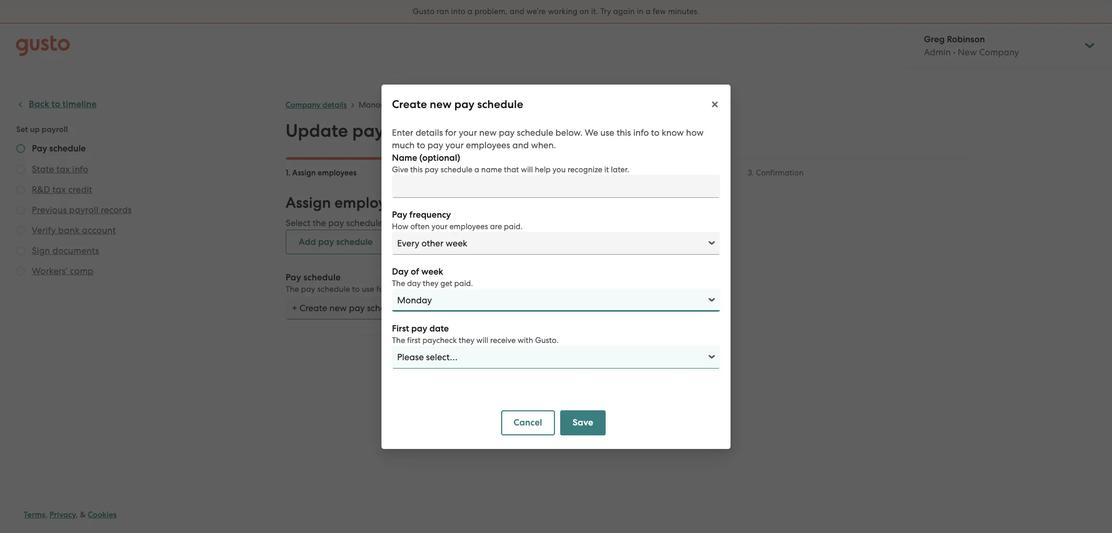 Task type: describe. For each thing, give the bounding box(es) containing it.
recognize
[[568, 165, 603, 174]]

cancel
[[514, 418, 543, 429]]

create
[[392, 98, 427, 111]]

below.
[[556, 127, 583, 138]]

you
[[553, 165, 566, 174]]

create new pay schedule dialog
[[382, 84, 731, 450]]

Name (optional) text field
[[392, 175, 721, 198]]

receive
[[491, 336, 516, 345]]

again
[[614, 7, 635, 16]]

new inside 'enter details for your new pay schedule below. we use this info to know how much to pay your employees and when.'
[[480, 127, 497, 138]]

to right much
[[417, 140, 426, 150]]

give
[[392, 165, 409, 174]]

you'd
[[385, 218, 407, 229]]

paycheck
[[423, 336, 457, 345]]

first
[[407, 336, 421, 345]]

it.
[[592, 7, 599, 16]]

gusto ran into a problem, and we're working on it. try again in a few minutes.
[[413, 7, 700, 16]]

company details
[[286, 100, 347, 110]]

and inside 'enter details for your new pay schedule below. we use this info to know how much to pay your employees and when.'
[[513, 140, 529, 150]]

update pay schedules
[[286, 120, 470, 142]]

often
[[411, 222, 430, 231]]

add pay schedule
[[299, 237, 373, 248]]

terms
[[24, 511, 45, 520]]

details for enter
[[416, 127, 443, 138]]

manage
[[359, 100, 390, 110]]

terms , privacy , & cookies
[[24, 511, 117, 520]]

a inside name (optional) give this pay schedule a name that will help you recognize it later.
[[475, 165, 480, 174]]

submit
[[569, 168, 594, 178]]

the for day of week
[[392, 279, 405, 288]]

the for first pay date
[[392, 336, 405, 345]]

all
[[389, 285, 398, 294]]

much
[[392, 140, 415, 150]]

first pay date the first paycheck they will receive with gusto.
[[392, 323, 559, 345]]

we're
[[527, 7, 546, 16]]

to inside pay schedule the pay schedule to use for all employees
[[352, 285, 360, 294]]

update
[[286, 120, 348, 142]]

back
[[422, 359, 442, 370]]

company
[[286, 100, 321, 110]]

this inside 'enter details for your new pay schedule below. we use this info to know how much to pay your employees and when.'
[[617, 127, 632, 138]]

account menu element
[[911, 24, 1097, 68]]

when.
[[531, 140, 556, 150]]

employees up 'you'd'
[[335, 194, 410, 212]]

enter details for your new pay schedule below. we use this info to know how much to pay your employees and when.
[[392, 127, 704, 150]]

for inside 'enter details for your new pay schedule below. we use this info to know how much to pay your employees and when.'
[[445, 127, 457, 138]]

gusto.
[[535, 336, 559, 345]]

assign employees
[[293, 168, 357, 178]]

assign for assign employees
[[293, 168, 316, 178]]

manage pay schedules
[[359, 100, 443, 110]]

are
[[490, 222, 502, 231]]

schedule.
[[500, 218, 539, 229]]

of
[[411, 266, 420, 277]]

1 , from the left
[[45, 511, 47, 520]]

they inside day of week the day they get paid.
[[423, 279, 439, 288]]

first
[[392, 323, 409, 334]]

select
[[286, 218, 311, 229]]

a right add
[[455, 218, 460, 229]]

details for company
[[323, 100, 347, 110]]

day
[[407, 279, 421, 288]]

save button
[[560, 411, 606, 436]]

employees inside 'enter details for your new pay schedule below. we use this info to know how much to pay your employees and when.'
[[466, 140, 511, 150]]

2 , from the left
[[76, 511, 78, 520]]

schedules for update pay schedules
[[389, 120, 470, 142]]

pay schedule the pay schedule to use for all employees
[[286, 272, 440, 294]]

help
[[535, 165, 551, 174]]

confirmation
[[756, 168, 804, 178]]

2 vertical spatial and
[[553, 168, 567, 178]]

privacy link
[[49, 511, 76, 520]]

into
[[451, 7, 466, 16]]

paid. for day of week
[[455, 279, 473, 288]]

enter
[[392, 127, 414, 138]]

2 vertical spatial new
[[463, 218, 480, 229]]

frequency
[[410, 209, 451, 220]]

week
[[422, 266, 444, 277]]

we
[[585, 127, 599, 138]]

for inside pay schedule the pay schedule to use for all employees
[[377, 285, 387, 294]]

employees inside pay schedule the pay schedule to use for all employees
[[400, 285, 440, 294]]

in
[[637, 7, 644, 16]]

pay inside name (optional) give this pay schedule a name that will help you recognize it later.
[[425, 165, 439, 174]]

the inside pay schedule the pay schedule to use for all employees
[[286, 285, 299, 294]]



Task type: vqa. For each thing, say whether or not it's contained in the screenshot.
bottom this
yes



Task type: locate. For each thing, give the bounding box(es) containing it.
assign employees to pay schedules
[[286, 194, 530, 212]]

privacy
[[49, 511, 76, 520]]

1 horizontal spatial they
[[459, 336, 475, 345]]

paid. for pay frequency
[[504, 222, 523, 231]]

0 horizontal spatial they
[[423, 279, 439, 288]]

1 vertical spatial use
[[362, 285, 375, 294]]

and
[[510, 7, 525, 16], [513, 140, 529, 150], [553, 168, 567, 178]]

pay for pay frequency
[[392, 209, 408, 220]]

1 horizontal spatial paid.
[[504, 222, 523, 231]]

0 vertical spatial and
[[510, 7, 525, 16]]

1 vertical spatial details
[[416, 127, 443, 138]]

, left privacy link
[[45, 511, 47, 520]]

few
[[653, 7, 667, 16]]

schedules up enter
[[408, 100, 443, 110]]

cancel button
[[501, 411, 555, 436]]

and right help
[[553, 168, 567, 178]]

employees
[[466, 140, 511, 150], [318, 168, 357, 178], [335, 194, 410, 212], [450, 222, 489, 231], [400, 285, 440, 294]]

pay
[[392, 209, 408, 220], [286, 272, 301, 283]]

use
[[601, 127, 615, 138], [362, 285, 375, 294]]

paid.
[[504, 222, 523, 231], [455, 279, 473, 288]]

pay up how
[[392, 209, 408, 220]]

1 vertical spatial new
[[480, 127, 497, 138]]

how
[[392, 222, 409, 231]]

will inside first pay date the first paycheck they will receive with gusto.
[[477, 336, 489, 345]]

with
[[518, 336, 534, 345]]

pay inside pay schedule the pay schedule to use for all employees
[[286, 272, 301, 283]]

0 vertical spatial this
[[617, 127, 632, 138]]

save
[[573, 418, 594, 429]]

back button
[[409, 352, 455, 377]]

they inside first pay date the first paycheck they will receive with gusto.
[[459, 336, 475, 345]]

new up name
[[480, 127, 497, 138]]

0 vertical spatial paid.
[[504, 222, 523, 231]]

gusto
[[413, 7, 435, 16]]

company details link
[[286, 100, 347, 110]]

home image
[[16, 35, 70, 56]]

pay inside pay schedule the pay schedule to use for all employees
[[301, 285, 316, 294]]

0 vertical spatial pay
[[392, 209, 408, 220]]

know
[[662, 127, 684, 138]]

1 vertical spatial your
[[446, 140, 464, 150]]

0 horizontal spatial for
[[377, 285, 387, 294]]

&
[[80, 511, 86, 520]]

0 vertical spatial use
[[601, 127, 615, 138]]

1 vertical spatial pay
[[286, 272, 301, 283]]

name
[[392, 152, 418, 163]]

paid. right get
[[455, 279, 473, 288]]

employees inside 'pay frequency how often your employees are paid.'
[[450, 222, 489, 231]]

they right paycheck
[[459, 336, 475, 345]]

details up update
[[323, 100, 347, 110]]

0 horizontal spatial details
[[323, 100, 347, 110]]

use inside pay schedule the pay schedule to use for all employees
[[362, 285, 375, 294]]

and left the we're
[[510, 7, 525, 16]]

pay for pay schedule
[[286, 272, 301, 283]]

pay frequency how often your employees are paid.
[[392, 209, 523, 231]]

and up name (optional) give this pay schedule a name that will help you recognize it later.
[[513, 140, 529, 150]]

pay
[[455, 98, 475, 111], [392, 100, 406, 110], [353, 120, 385, 142], [499, 127, 515, 138], [428, 140, 444, 150], [425, 165, 439, 174], [432, 194, 459, 212], [329, 218, 344, 229], [482, 218, 498, 229], [318, 237, 334, 248], [301, 285, 316, 294], [412, 323, 428, 334]]

create new pay schedule
[[392, 98, 524, 111]]

this right give
[[411, 165, 423, 174]]

assign
[[293, 168, 316, 178], [286, 194, 331, 212]]

continue button
[[460, 352, 524, 377]]

the
[[313, 218, 326, 229]]

assign down update
[[293, 168, 316, 178]]

a
[[468, 7, 473, 16], [646, 7, 651, 16], [475, 165, 480, 174], [455, 218, 460, 229]]

like
[[409, 218, 423, 229]]

assign for assign employees to pay schedules
[[286, 194, 331, 212]]

pay inside 'pay frequency how often your employees are paid.'
[[392, 209, 408, 220]]

1 vertical spatial and
[[513, 140, 529, 150]]

1 vertical spatial they
[[459, 336, 475, 345]]

schedule inside name (optional) give this pay schedule a name that will help you recognize it later.
[[441, 165, 473, 174]]

pay inside first pay date the first paycheck they will receive with gusto.
[[412, 323, 428, 334]]

employees up name
[[466, 140, 511, 150]]

1 vertical spatial schedules
[[389, 120, 470, 142]]

1 vertical spatial for
[[377, 285, 387, 294]]

0 vertical spatial assign
[[293, 168, 316, 178]]

paid. inside 'pay frequency how often your employees are paid.'
[[504, 222, 523, 231]]

0 vertical spatial details
[[323, 100, 347, 110]]

terms link
[[24, 511, 45, 520]]

0 vertical spatial your
[[459, 127, 477, 138]]

a right in
[[646, 7, 651, 16]]

will right that at left
[[521, 165, 533, 174]]

0 vertical spatial will
[[521, 165, 533, 174]]

1 vertical spatial paid.
[[455, 279, 473, 288]]

,
[[45, 511, 47, 520], [76, 511, 78, 520]]

this left info
[[617, 127, 632, 138]]

the down day
[[392, 279, 405, 288]]

new right create
[[430, 98, 452, 111]]

this
[[617, 127, 632, 138], [411, 165, 423, 174]]

schedule
[[478, 98, 524, 111], [517, 127, 554, 138], [441, 165, 473, 174], [347, 218, 383, 229], [336, 237, 373, 248], [304, 272, 341, 283], [318, 285, 350, 294]]

a left name
[[475, 165, 480, 174]]

to
[[652, 127, 660, 138], [417, 140, 426, 150], [414, 194, 428, 212], [352, 285, 360, 294]]

name
[[482, 165, 502, 174]]

later.
[[611, 165, 630, 174]]

2 vertical spatial schedules
[[462, 194, 530, 212]]

they
[[423, 279, 439, 288], [459, 336, 475, 345]]

the down add
[[286, 285, 299, 294]]

dialog main content element
[[382, 120, 731, 450]]

they down week
[[423, 279, 439, 288]]

minutes.
[[669, 7, 700, 16]]

to left the 'all'
[[352, 285, 360, 294]]

on
[[580, 7, 590, 16]]

details inside 'enter details for your new pay schedule below. we use this info to know how much to pay your employees and when.'
[[416, 127, 443, 138]]

how
[[687, 127, 704, 138]]

that
[[504, 165, 519, 174]]

to up like
[[414, 194, 428, 212]]

0 vertical spatial for
[[445, 127, 457, 138]]

0 vertical spatial new
[[430, 98, 452, 111]]

0 horizontal spatial will
[[477, 336, 489, 345]]

your down create new pay schedule
[[459, 127, 477, 138]]

day
[[392, 266, 409, 277]]

your inside 'pay frequency how often your employees are paid.'
[[432, 222, 448, 231]]

pay inside 'button'
[[318, 237, 334, 248]]

1 horizontal spatial this
[[617, 127, 632, 138]]

will
[[521, 165, 533, 174], [477, 336, 489, 345]]

the down first
[[392, 336, 405, 345]]

it
[[605, 165, 610, 174]]

info
[[634, 127, 649, 138]]

will left receive
[[477, 336, 489, 345]]

cookies button
[[88, 509, 117, 522]]

review
[[526, 168, 551, 178]]

details right enter
[[416, 127, 443, 138]]

your down the frequency at the top left
[[432, 222, 448, 231]]

or
[[425, 218, 434, 229]]

ran
[[437, 7, 449, 16]]

1 vertical spatial this
[[411, 165, 423, 174]]

try
[[601, 7, 612, 16]]

add
[[299, 237, 316, 248]]

1 horizontal spatial will
[[521, 165, 533, 174]]

schedules up are
[[462, 194, 530, 212]]

for up (optional) in the left of the page
[[445, 127, 457, 138]]

0 horizontal spatial pay
[[286, 272, 301, 283]]

0 horizontal spatial ,
[[45, 511, 47, 520]]

problem,
[[475, 7, 508, 16]]

schedules up (optional) in the left of the page
[[389, 120, 470, 142]]

employees down update
[[318, 168, 357, 178]]

schedule inside 'enter details for your new pay schedule below. we use this info to know how much to pay your employees and when.'
[[517, 127, 554, 138]]

add pay schedule button
[[286, 230, 386, 255]]

the inside first pay date the first paycheck they will receive with gusto.
[[392, 336, 405, 345]]

will inside name (optional) give this pay schedule a name that will help you recognize it later.
[[521, 165, 533, 174]]

use right we
[[601, 127, 615, 138]]

working
[[548, 7, 578, 16]]

0 horizontal spatial this
[[411, 165, 423, 174]]

1 horizontal spatial pay
[[392, 209, 408, 220]]

name (optional) give this pay schedule a name that will help you recognize it later.
[[392, 152, 630, 174]]

cookies
[[88, 511, 117, 520]]

schedules for manage pay schedules
[[408, 100, 443, 110]]

1 horizontal spatial ,
[[76, 511, 78, 520]]

1 vertical spatial will
[[477, 336, 489, 345]]

date
[[430, 323, 449, 334]]

your up (optional) in the left of the page
[[446, 140, 464, 150]]

use left the 'all'
[[362, 285, 375, 294]]

1 vertical spatial assign
[[286, 194, 331, 212]]

0 vertical spatial schedules
[[408, 100, 443, 110]]

schedule inside 'button'
[[336, 237, 373, 248]]

review and submit
[[526, 168, 594, 178]]

new
[[430, 98, 452, 111], [480, 127, 497, 138], [463, 218, 480, 229]]

paid. right are
[[504, 222, 523, 231]]

day of week the day they get paid.
[[392, 266, 473, 288]]

add
[[436, 218, 453, 229]]

assign up select
[[286, 194, 331, 212]]

2 vertical spatial your
[[432, 222, 448, 231]]

1 horizontal spatial use
[[601, 127, 615, 138]]

the inside day of week the day they get paid.
[[392, 279, 405, 288]]

(optional)
[[420, 152, 461, 163]]

, left the &
[[76, 511, 78, 520]]

this inside name (optional) give this pay schedule a name that will help you recognize it later.
[[411, 165, 423, 174]]

continue
[[473, 359, 511, 370]]

1 horizontal spatial details
[[416, 127, 443, 138]]

employees left are
[[450, 222, 489, 231]]

1 horizontal spatial for
[[445, 127, 457, 138]]

0 horizontal spatial use
[[362, 285, 375, 294]]

select the pay schedule you'd like or add a new pay schedule.
[[286, 218, 539, 229]]

employees down of
[[400, 285, 440, 294]]

paid. inside day of week the day they get paid.
[[455, 279, 473, 288]]

a right the into
[[468, 7, 473, 16]]

0 horizontal spatial paid.
[[455, 279, 473, 288]]

use inside 'enter details for your new pay schedule below. we use this info to know how much to pay your employees and when.'
[[601, 127, 615, 138]]

get
[[441, 279, 453, 288]]

pay down add
[[286, 272, 301, 283]]

for left the 'all'
[[377, 285, 387, 294]]

to right info
[[652, 127, 660, 138]]

new left are
[[463, 218, 480, 229]]

0 vertical spatial they
[[423, 279, 439, 288]]



